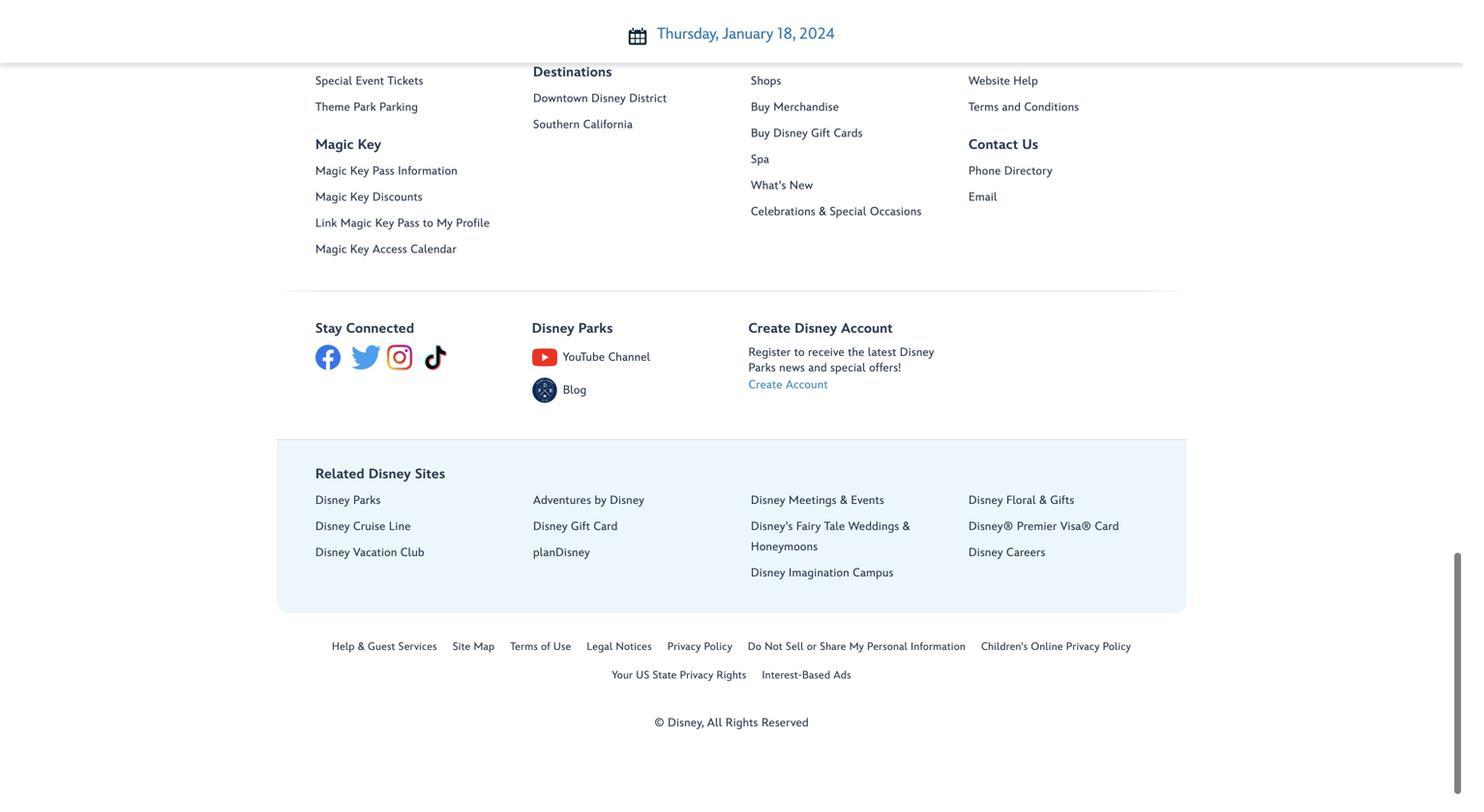Task type: describe. For each thing, give the bounding box(es) containing it.
& inside the disney's fairy tale weddings & honeymoons
[[903, 520, 910, 534]]

special event tickets link
[[315, 71, 504, 91]]

things to do element
[[751, 0, 969, 222]]

magic key discounts link
[[315, 187, 504, 208]]

parks up youtube channel link
[[579, 321, 613, 337]]

create disney account register to receive the latest disney parks news and special offers! create account
[[749, 321, 934, 392]]

magic for magic key discounts
[[315, 190, 347, 204]]

privacy up "your us state privacy rights"
[[667, 641, 701, 654]]

website help
[[969, 74, 1038, 88]]

magic for magic key passes
[[315, 48, 347, 62]]

link
[[315, 216, 337, 230]]

register
[[749, 345, 791, 360]]

fairy
[[796, 520, 821, 534]]

experiences
[[819, 22, 880, 36]]

merchandise
[[773, 100, 839, 114]]

state
[[653, 669, 677, 682]]

map
[[474, 641, 495, 654]]

key up magic key access calendar
[[375, 216, 394, 230]]

disney cruise line link
[[315, 517, 504, 537]]

privacy right online
[[1066, 641, 1100, 654]]

buy merchandise link
[[751, 97, 940, 118]]

18,
[[778, 24, 795, 43]]

notices
[[616, 641, 652, 654]]

to for key
[[423, 216, 433, 230]]

key for magic key discounts
[[350, 190, 369, 204]]

connected
[[346, 321, 414, 337]]

blog link
[[532, 378, 587, 403]]

magic key passes
[[315, 48, 406, 62]]

gifts
[[1050, 494, 1075, 508]]

do not sell or share my personal information link
[[748, 641, 966, 654]]

celebrations & special occasions
[[751, 205, 922, 219]]

disney left "cruise"
[[315, 520, 350, 534]]

premier
[[1017, 520, 1057, 534]]

email link
[[969, 187, 1157, 208]]

southern california link
[[533, 115, 722, 135]]

what's
[[751, 179, 786, 193]]

phone directory
[[969, 164, 1053, 178]]

us
[[1022, 137, 1039, 153]]

terms for terms of use
[[510, 641, 538, 654]]

help inside website help link
[[1014, 74, 1038, 88]]

special event tickets
[[315, 74, 423, 88]]

services
[[398, 641, 437, 654]]

disney down disney®
[[969, 546, 1003, 560]]

thursday, january 18, 2024
[[657, 24, 835, 43]]

contact us element
[[969, 161, 1186, 208]]

share
[[820, 641, 846, 654]]

channel
[[608, 350, 651, 364]]

site map
[[453, 641, 495, 654]]

my for to
[[437, 216, 453, 230]]

1 vertical spatial rights
[[726, 716, 758, 730]]

disney up youtube channel image
[[532, 321, 575, 337]]

disney parks for disney parks "link"
[[315, 494, 381, 508]]

disney imagination campus link
[[751, 563, 940, 584]]

2 policy from the left
[[1103, 641, 1131, 654]]

buy for buy disney gift cards
[[751, 126, 770, 140]]

disney®
[[969, 520, 1014, 534]]

special inside parks & tickets "element"
[[315, 74, 352, 88]]

buy disney gift cards link
[[751, 123, 940, 144]]

january
[[722, 24, 774, 43]]

cruise
[[353, 520, 386, 534]]

disney up receive at right top
[[795, 321, 837, 337]]

your
[[612, 669, 633, 682]]

celebrations
[[751, 205, 816, 219]]

blog
[[563, 383, 587, 397]]

privacy down privacy policy
[[680, 669, 714, 682]]

youtube channel
[[563, 350, 651, 364]]

parks inside the things to do element
[[814, 48, 841, 62]]

& inside the things to do element
[[819, 205, 827, 219]]

disney up disney gift card link
[[610, 494, 644, 508]]

imagination
[[789, 566, 850, 580]]

latest
[[868, 345, 897, 360]]

1 card from the left
[[594, 520, 618, 534]]

parks & tickets element
[[315, 0, 533, 118]]

2024
[[799, 24, 835, 43]]

site
[[453, 641, 471, 654]]

parks inside create disney account register to receive the latest disney parks news and special offers! create account
[[749, 361, 776, 375]]

play disney parks mobile app
[[751, 48, 905, 62]]

disney parks for the disney parks element
[[532, 321, 613, 337]]

0 vertical spatial rights
[[717, 669, 747, 682]]

meetings
[[789, 494, 837, 508]]

do
[[748, 641, 762, 654]]

0 horizontal spatial vacation
[[353, 546, 397, 560]]

disney inside destinations element
[[591, 91, 626, 105]]

disney up disney parks "link"
[[369, 466, 411, 482]]

to for account
[[794, 345, 805, 360]]

disney parks element
[[532, 319, 749, 408]]

instagram image
[[387, 345, 412, 370]]

link magic key pass to my profile
[[315, 216, 490, 230]]

magic for magic key access calendar
[[315, 242, 347, 256]]

vacation packages link
[[533, 25, 722, 45]]

line
[[389, 520, 411, 534]]

website
[[969, 74, 1010, 88]]

profile
[[456, 216, 490, 230]]

adventures by disney
[[533, 494, 644, 508]]

magic for magic key pass information
[[315, 164, 347, 178]]

club
[[401, 546, 425, 560]]

facebook image
[[315, 345, 341, 370]]

legal
[[587, 641, 613, 654]]

1 vertical spatial information
[[911, 641, 966, 654]]

celebrations & special occasions link
[[751, 202, 940, 222]]

magicband+ experiences link
[[751, 19, 940, 39]]

access
[[373, 242, 407, 256]]

buy for buy merchandise
[[751, 100, 770, 114]]

2 create from the top
[[749, 378, 782, 392]]

disney down the buy merchandise
[[773, 126, 808, 140]]

the
[[848, 345, 865, 360]]

southern
[[533, 118, 580, 132]]

all
[[707, 716, 722, 730]]

or
[[807, 641, 817, 654]]

pass inside magic key pass information link
[[373, 164, 395, 178]]

your us state privacy rights
[[612, 669, 747, 682]]

special inside the things to do element
[[830, 205, 867, 219]]

vacation packages
[[533, 28, 628, 42]]

disney careers
[[969, 546, 1046, 560]]

disney's fairy tale weddings & honeymoons
[[751, 520, 910, 554]]

disney down honeymoons
[[751, 566, 785, 580]]

disney right the latest
[[900, 345, 934, 360]]

and inside help element
[[1002, 100, 1021, 114]]

key for magic key passes
[[350, 48, 369, 62]]

events
[[851, 494, 884, 508]]

guest
[[368, 641, 395, 654]]

© disney, all rights reserved
[[654, 716, 809, 730]]

campus
[[853, 566, 894, 580]]

disney imagination campus
[[751, 566, 894, 580]]

help & guest services link
[[332, 641, 437, 654]]

magic for magic key
[[315, 137, 354, 153]]

calendar
[[411, 242, 457, 256]]

buy disney gift cards
[[751, 126, 863, 140]]

phone directory link
[[969, 161, 1157, 181]]



Task type: vqa. For each thing, say whether or not it's contained in the screenshot.
300
no



Task type: locate. For each thing, give the bounding box(es) containing it.
twitter image
[[351, 345, 381, 370]]

create account link
[[749, 377, 942, 393]]

link magic key pass to my profile link
[[315, 213, 504, 234]]

magic key element
[[315, 161, 533, 260]]

magicband+
[[751, 22, 816, 36]]

plandisney inside help element
[[969, 48, 1026, 62]]

disney careers link
[[969, 543, 1157, 563]]

and down receive at right top
[[808, 361, 827, 375]]

disney parks down related
[[315, 494, 381, 508]]

magic down magic key discounts
[[340, 216, 372, 230]]

disney down related
[[315, 494, 350, 508]]

0 horizontal spatial help
[[332, 641, 355, 654]]

children's online privacy policy link
[[981, 641, 1131, 654]]

theme park parking link
[[315, 97, 504, 118]]

& left gifts
[[1040, 494, 1047, 508]]

key up special event tickets
[[350, 48, 369, 62]]

based
[[802, 669, 831, 682]]

1 horizontal spatial card
[[1095, 520, 1119, 534]]

pass down magic key discounts link
[[398, 216, 420, 230]]

account up the at the right of page
[[841, 321, 893, 337]]

1 vertical spatial and
[[808, 361, 827, 375]]

parks up "cruise"
[[353, 494, 381, 508]]

destinations
[[533, 64, 612, 80]]

buy inside buy merchandise link
[[751, 100, 770, 114]]

my for share
[[849, 641, 864, 654]]

my inside magic key element
[[437, 216, 453, 230]]

magic down magic key
[[315, 164, 347, 178]]

1 vertical spatial help
[[332, 641, 355, 654]]

to inside magic key element
[[423, 216, 433, 230]]

buy up spa
[[751, 126, 770, 140]]

account down news at the top right of page
[[786, 378, 828, 392]]

0 vertical spatial vacation
[[533, 28, 577, 42]]

vacation
[[533, 28, 577, 42], [353, 546, 397, 560]]

0 vertical spatial plandisney
[[969, 48, 1026, 62]]

plandisney link
[[969, 45, 1157, 65], [533, 543, 722, 563]]

related
[[315, 466, 365, 482]]

buy merchandise
[[751, 100, 839, 114]]

contact us
[[969, 137, 1039, 153]]

1 horizontal spatial my
[[849, 641, 864, 654]]

by
[[595, 494, 607, 508]]

terms inside help element
[[969, 100, 999, 114]]

0 vertical spatial pass
[[373, 164, 395, 178]]

phone
[[969, 164, 1001, 178]]

0 vertical spatial special
[[315, 74, 352, 88]]

2 card from the left
[[1095, 520, 1119, 534]]

rights
[[717, 669, 747, 682], [726, 716, 758, 730]]

create up the register
[[749, 321, 791, 337]]

0 vertical spatial and
[[1002, 100, 1021, 114]]

play
[[751, 48, 773, 62]]

vacation up destinations
[[533, 28, 577, 42]]

downtown disney district
[[533, 91, 667, 105]]

key down magic key pass information
[[350, 190, 369, 204]]

plandisney up website help
[[969, 48, 1026, 62]]

disney up california
[[591, 91, 626, 105]]

1 horizontal spatial disney parks
[[532, 321, 613, 337]]

magic up link at the left top
[[315, 190, 347, 204]]

key for magic key pass information
[[350, 164, 369, 178]]

1 vertical spatial terms
[[510, 641, 538, 654]]

2 buy from the top
[[751, 126, 770, 140]]

to up 'calendar'
[[423, 216, 433, 230]]

help left guest at bottom left
[[332, 641, 355, 654]]

1 policy from the left
[[704, 641, 732, 654]]

theme park parking
[[315, 100, 418, 114]]

1 horizontal spatial plandisney
[[969, 48, 1026, 62]]

1 vertical spatial gift
[[571, 520, 590, 534]]

magic inside parks & tickets "element"
[[315, 48, 347, 62]]

offers!
[[869, 361, 901, 375]]

0 horizontal spatial pass
[[373, 164, 395, 178]]

0 horizontal spatial plandisney link
[[533, 543, 722, 563]]

passes
[[373, 48, 406, 62]]

help up the terms and conditions
[[1014, 74, 1038, 88]]

0 horizontal spatial card
[[594, 520, 618, 534]]

1 vertical spatial to
[[794, 345, 805, 360]]

create disney account element
[[749, 319, 965, 393]]

and down website help
[[1002, 100, 1021, 114]]

0 vertical spatial terms
[[969, 100, 999, 114]]

parks down 2024
[[814, 48, 841, 62]]

& left guest at bottom left
[[358, 641, 365, 654]]

personal
[[867, 641, 908, 654]]

to up news at the top right of page
[[794, 345, 805, 360]]

what's new link
[[751, 176, 940, 196]]

0 vertical spatial disney parks
[[532, 321, 613, 337]]

tiktok image
[[423, 345, 448, 370]]

pass up discounts
[[373, 164, 395, 178]]

and inside create disney account register to receive the latest disney parks news and special offers! create account
[[808, 361, 827, 375]]

information right "personal"
[[911, 641, 966, 654]]

app
[[884, 48, 905, 62]]

0 horizontal spatial terms
[[510, 641, 538, 654]]

1 horizontal spatial special
[[830, 205, 867, 219]]

information inside magic key element
[[398, 164, 458, 178]]

disney parks up youtube
[[532, 321, 613, 337]]

children's online privacy policy
[[981, 641, 1131, 654]]

magic key pass information link
[[315, 161, 504, 181]]

sell
[[786, 641, 804, 654]]

play disney parks mobile app link
[[751, 45, 940, 65]]

disney down disney cruise line
[[315, 546, 350, 560]]

1 horizontal spatial help
[[1014, 74, 1038, 88]]

magic key access calendar
[[315, 242, 457, 256]]

disney,
[[668, 716, 704, 730]]

1 vertical spatial my
[[849, 641, 864, 654]]

information up magic key discounts link
[[398, 164, 458, 178]]

online
[[1031, 641, 1063, 654]]

stay connected element
[[315, 319, 532, 377]]

1 horizontal spatial and
[[1002, 100, 1021, 114]]

tickets
[[388, 74, 423, 88]]

1 horizontal spatial information
[[911, 641, 966, 654]]

0 vertical spatial create
[[749, 321, 791, 337]]

pass inside link magic key pass to my profile link
[[398, 216, 420, 230]]

magic down theme
[[315, 137, 354, 153]]

directory
[[1004, 164, 1053, 178]]

0 horizontal spatial plandisney
[[533, 546, 590, 560]]

1 vertical spatial special
[[830, 205, 867, 219]]

special up theme
[[315, 74, 352, 88]]

key for magic key
[[358, 137, 381, 153]]

help element
[[969, 0, 1186, 118]]

1 vertical spatial plandisney link
[[533, 543, 722, 563]]

0 horizontal spatial policy
[[704, 641, 732, 654]]

rights right all
[[726, 716, 758, 730]]

magic
[[315, 48, 347, 62], [315, 137, 354, 153], [315, 164, 347, 178], [315, 190, 347, 204], [340, 216, 372, 230], [315, 242, 347, 256]]

terms for terms and conditions
[[969, 100, 999, 114]]

youtube channel image
[[532, 345, 557, 370]]

news
[[779, 361, 805, 375]]

key up magic key pass information
[[358, 137, 381, 153]]

not
[[765, 641, 783, 654]]

plandisney down disney gift card
[[533, 546, 590, 560]]

1 horizontal spatial plandisney link
[[969, 45, 1157, 65]]

card
[[594, 520, 618, 534], [1095, 520, 1119, 534]]

1 vertical spatial disney parks
[[315, 494, 381, 508]]

disney parks
[[532, 321, 613, 337], [315, 494, 381, 508]]

parking
[[379, 100, 418, 114]]

packages
[[581, 28, 628, 42]]

disney down 18,
[[776, 48, 810, 62]]

disney's
[[751, 520, 793, 534]]

1 horizontal spatial gift
[[811, 126, 831, 140]]

terms and conditions
[[969, 100, 1079, 114]]

key up magic key discounts
[[350, 164, 369, 178]]

terms down website
[[969, 100, 999, 114]]

special down what's new link
[[830, 205, 867, 219]]

0 horizontal spatial and
[[808, 361, 827, 375]]

0 vertical spatial to
[[423, 216, 433, 230]]

shops link
[[751, 71, 940, 91]]

1 vertical spatial account
[[786, 378, 828, 392]]

card down by
[[594, 520, 618, 534]]

0 vertical spatial gift
[[811, 126, 831, 140]]

0 vertical spatial information
[[398, 164, 458, 178]]

1 horizontal spatial pass
[[398, 216, 420, 230]]

special
[[315, 74, 352, 88], [830, 205, 867, 219]]

interest-
[[762, 669, 802, 682]]

contact
[[969, 137, 1018, 153]]

shops
[[751, 74, 781, 88]]

parks inside "link"
[[353, 494, 381, 508]]

key inside parks & tickets "element"
[[350, 48, 369, 62]]

email
[[969, 190, 998, 204]]

1 horizontal spatial policy
[[1103, 641, 1131, 654]]

disney parks inside "link"
[[315, 494, 381, 508]]

1 create from the top
[[749, 321, 791, 337]]

thursday, january 18, 2024 button
[[628, 22, 835, 46]]

1 vertical spatial plandisney
[[533, 546, 590, 560]]

interest-based ads
[[762, 669, 851, 682]]

buy inside buy disney gift cards link
[[751, 126, 770, 140]]

disney floral & gifts link
[[969, 491, 1157, 511]]

rights down privacy policy link
[[717, 669, 747, 682]]

blog image
[[532, 378, 557, 403]]

&
[[819, 205, 827, 219], [840, 494, 848, 508], [1040, 494, 1047, 508], [903, 520, 910, 534], [358, 641, 365, 654]]

plandisney
[[969, 48, 1026, 62], [533, 546, 590, 560]]

ads
[[834, 669, 851, 682]]

terms
[[969, 100, 999, 114], [510, 641, 538, 654]]

tale
[[824, 520, 845, 534]]

& right weddings
[[903, 520, 910, 534]]

0 horizontal spatial information
[[398, 164, 458, 178]]

plandisney link down disney gift card link
[[533, 543, 722, 563]]

1 vertical spatial buy
[[751, 126, 770, 140]]

create
[[749, 321, 791, 337], [749, 378, 782, 392]]

0 horizontal spatial my
[[437, 216, 453, 230]]

vacation down "cruise"
[[353, 546, 397, 560]]

to inside create disney account register to receive the latest disney parks news and special offers! create account
[[794, 345, 805, 360]]

1 buy from the top
[[751, 100, 770, 114]]

disney up disney's
[[751, 494, 785, 508]]

disney meetings & events link
[[751, 491, 940, 511]]

0 horizontal spatial gift
[[571, 520, 590, 534]]

magicband+ experiences
[[751, 22, 880, 36]]

& left events
[[840, 494, 848, 508]]

0 vertical spatial account
[[841, 321, 893, 337]]

disney vacation club link
[[315, 543, 504, 563]]

1 horizontal spatial terms
[[969, 100, 999, 114]]

create down news at the top right of page
[[749, 378, 782, 392]]

1 vertical spatial create
[[749, 378, 782, 392]]

0 horizontal spatial account
[[786, 378, 828, 392]]

buy down shops
[[751, 100, 770, 114]]

calendar image
[[628, 27, 648, 46]]

0 horizontal spatial special
[[315, 74, 352, 88]]

0 vertical spatial buy
[[751, 100, 770, 114]]

thursday,
[[657, 24, 718, 43]]

california
[[583, 118, 633, 132]]

destinations element
[[533, 89, 751, 135]]

0 vertical spatial my
[[437, 216, 453, 230]]

key for magic key access calendar
[[350, 242, 369, 256]]

magic key
[[315, 137, 381, 153]]

disney up disney®
[[969, 494, 1003, 508]]

gift down adventures by disney
[[571, 520, 590, 534]]

1 horizontal spatial account
[[841, 321, 893, 337]]

0 vertical spatial plandisney link
[[969, 45, 1157, 65]]

site map link
[[453, 641, 495, 654]]

my left profile
[[437, 216, 453, 230]]

& down what's new link
[[819, 205, 827, 219]]

parks down the register
[[749, 361, 776, 375]]

of
[[541, 641, 550, 654]]

youtube
[[563, 350, 605, 364]]

1 vertical spatial vacation
[[353, 546, 397, 560]]

interest-based ads link
[[762, 669, 851, 682]]

policy right online
[[1103, 641, 1131, 654]]

new
[[790, 179, 813, 193]]

policy left do
[[704, 641, 732, 654]]

magic key discounts
[[315, 190, 423, 204]]

1 horizontal spatial vacation
[[533, 28, 577, 42]]

key left access
[[350, 242, 369, 256]]

card right visa®
[[1095, 520, 1119, 534]]

1 horizontal spatial to
[[794, 345, 805, 360]]

0 horizontal spatial disney parks
[[315, 494, 381, 508]]

0 vertical spatial help
[[1014, 74, 1038, 88]]

gift inside the things to do element
[[811, 126, 831, 140]]

terms left of
[[510, 641, 538, 654]]

terms and conditions link
[[969, 97, 1157, 118]]

magic up special event tickets
[[315, 48, 347, 62]]

my right share
[[849, 641, 864, 654]]

district
[[629, 91, 667, 105]]

1 vertical spatial pass
[[398, 216, 420, 230]]

disney meetings & events
[[751, 494, 884, 508]]

disney® premier visa® card link
[[969, 517, 1157, 537]]

plandisney link up website help link on the top right of page
[[969, 45, 1157, 65]]

disney down adventures
[[533, 520, 568, 534]]

0 horizontal spatial to
[[423, 216, 433, 230]]

magic down link at the left top
[[315, 242, 347, 256]]

gift left cards
[[811, 126, 831, 140]]



